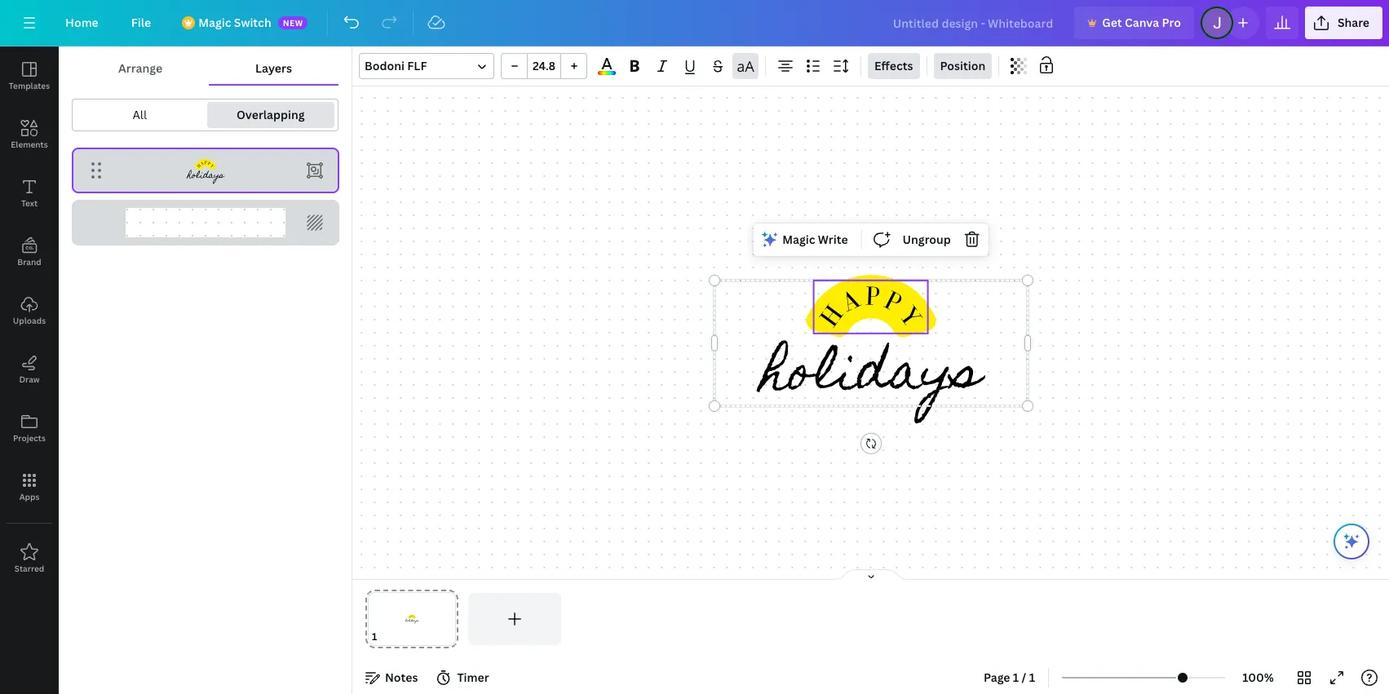 Task type: locate. For each thing, give the bounding box(es) containing it.
arrange
[[118, 60, 162, 76]]

draw button
[[0, 340, 59, 399]]

h
[[196, 163, 202, 169], [814, 300, 849, 332]]

magic for magic switch
[[198, 15, 231, 30]]

1 vertical spatial y
[[894, 300, 928, 332]]

a down write
[[837, 283, 865, 318]]

pro
[[1163, 15, 1182, 30]]

0 vertical spatial holidays
[[187, 168, 224, 185]]

switch
[[234, 15, 272, 30]]

All button
[[76, 102, 204, 128]]

starred
[[14, 563, 44, 575]]

p
[[205, 160, 207, 165], [207, 161, 212, 166], [865, 281, 881, 311], [880, 285, 907, 318]]

elements button
[[0, 105, 59, 164]]

position
[[941, 58, 986, 73]]

arrange button
[[72, 53, 209, 84]]

share button
[[1306, 7, 1383, 39]]

elements
[[11, 139, 48, 150]]

magic for magic write
[[783, 232, 816, 247]]

0 horizontal spatial 1
[[1014, 670, 1020, 686]]

1 right the /
[[1030, 670, 1036, 686]]

magic
[[198, 15, 231, 30], [783, 232, 816, 247]]

0 horizontal spatial magic
[[198, 15, 231, 30]]

share
[[1338, 15, 1370, 30]]

0 vertical spatial h
[[196, 163, 202, 169]]

h a p p y
[[196, 160, 215, 169]]

y
[[209, 163, 215, 169], [894, 300, 928, 332]]

holidays for h
[[187, 168, 224, 185]]

hide pages image
[[832, 569, 910, 582]]

page 1 / 1
[[984, 670, 1036, 686]]

layers button
[[209, 53, 339, 84]]

h inside h a p p y
[[196, 163, 202, 169]]

a
[[200, 161, 205, 166], [837, 283, 865, 318]]

holidays
[[187, 168, 224, 185], [761, 325, 981, 429]]

bodoni
[[365, 58, 405, 73]]

0 vertical spatial y
[[209, 163, 215, 169]]

h down write
[[814, 300, 849, 332]]

– – number field
[[533, 58, 556, 73]]

0 vertical spatial magic
[[198, 15, 231, 30]]

1 horizontal spatial a
[[837, 283, 865, 318]]

magic write button
[[757, 227, 855, 253]]

1 left the /
[[1014, 670, 1020, 686]]

y down overlapping "button"
[[209, 163, 215, 169]]

magic left write
[[783, 232, 816, 247]]

0 horizontal spatial a
[[200, 161, 205, 166]]

timer button
[[431, 665, 496, 691]]

0 horizontal spatial y
[[209, 163, 215, 169]]

bodoni flf
[[365, 58, 427, 73]]

apps
[[19, 491, 39, 503]]

0 vertical spatial a
[[200, 161, 205, 166]]

home link
[[52, 7, 112, 39]]

1
[[1014, 670, 1020, 686], [1030, 670, 1036, 686]]

side panel tab list
[[0, 47, 59, 588]]

100%
[[1243, 670, 1275, 686]]

magic inside main menu bar
[[198, 15, 231, 30]]

h down all button on the left top
[[196, 163, 202, 169]]

0 horizontal spatial holidays
[[187, 168, 224, 185]]

y down ungroup "button"
[[894, 300, 928, 332]]

1 vertical spatial a
[[837, 283, 865, 318]]

1 horizontal spatial 1
[[1030, 670, 1036, 686]]

1 vertical spatial magic
[[783, 232, 816, 247]]

get
[[1103, 15, 1123, 30]]

brand
[[17, 256, 41, 268]]

a inside a p p
[[837, 283, 865, 318]]

100% button
[[1232, 665, 1285, 691]]

1 vertical spatial h
[[814, 300, 849, 332]]

group
[[501, 53, 588, 79]]

magic inside button
[[783, 232, 816, 247]]

1 vertical spatial holidays
[[761, 325, 981, 429]]

1 horizontal spatial y
[[894, 300, 928, 332]]

position button
[[934, 53, 993, 79]]

effects
[[875, 58, 914, 73]]

templates
[[9, 80, 50, 91]]

1 horizontal spatial h
[[814, 300, 849, 332]]

0 horizontal spatial h
[[196, 163, 202, 169]]

1 horizontal spatial magic
[[783, 232, 816, 247]]

ungroup
[[903, 232, 951, 247]]

get canva pro
[[1103, 15, 1182, 30]]

magic left "switch"
[[198, 15, 231, 30]]

1 horizontal spatial holidays
[[761, 325, 981, 429]]

a down all button on the left top
[[200, 161, 205, 166]]



Task type: vqa. For each thing, say whether or not it's contained in the screenshot.
the left a
yes



Task type: describe. For each thing, give the bounding box(es) containing it.
canva
[[1125, 15, 1160, 30]]

2 1 from the left
[[1030, 670, 1036, 686]]

get canva pro button
[[1075, 7, 1195, 39]]

new
[[283, 17, 303, 29]]

notes
[[385, 670, 418, 686]]

text
[[21, 198, 38, 209]]

uploads button
[[0, 282, 59, 340]]

bodoni flf button
[[359, 53, 495, 79]]

projects
[[13, 433, 46, 444]]

page
[[984, 670, 1011, 686]]

a inside h a p p y
[[200, 161, 205, 166]]

magic write
[[783, 232, 848, 247]]

Overlapping button
[[207, 102, 335, 128]]

templates button
[[0, 47, 59, 105]]

layers
[[256, 60, 292, 76]]

home
[[65, 15, 99, 30]]

color range image
[[598, 71, 616, 75]]

apps button
[[0, 458, 59, 517]]

h for h a p p y
[[196, 163, 202, 169]]

main menu bar
[[0, 0, 1390, 47]]

holidays for a
[[761, 325, 981, 429]]

a p p
[[837, 281, 907, 318]]

notes button
[[359, 665, 425, 691]]

starred button
[[0, 530, 59, 588]]

y inside h a p p y
[[209, 163, 215, 169]]

/
[[1022, 670, 1027, 686]]

h for h
[[814, 300, 849, 332]]

all
[[133, 107, 147, 122]]

brand button
[[0, 223, 59, 282]]

flf
[[407, 58, 427, 73]]

canva assistant image
[[1343, 532, 1362, 552]]

timer
[[457, 670, 489, 686]]

file button
[[118, 7, 164, 39]]

page 1 image
[[366, 593, 458, 646]]

magic switch
[[198, 15, 272, 30]]

file
[[131, 15, 151, 30]]

ungroup button
[[897, 227, 958, 253]]

overlapping
[[237, 107, 305, 122]]

text button
[[0, 164, 59, 223]]

write
[[818, 232, 848, 247]]

draw
[[19, 374, 40, 385]]

effects button
[[868, 53, 920, 79]]

1 1 from the left
[[1014, 670, 1020, 686]]

uploads
[[13, 315, 46, 326]]

projects button
[[0, 399, 59, 458]]

Design title text field
[[880, 7, 1068, 39]]



